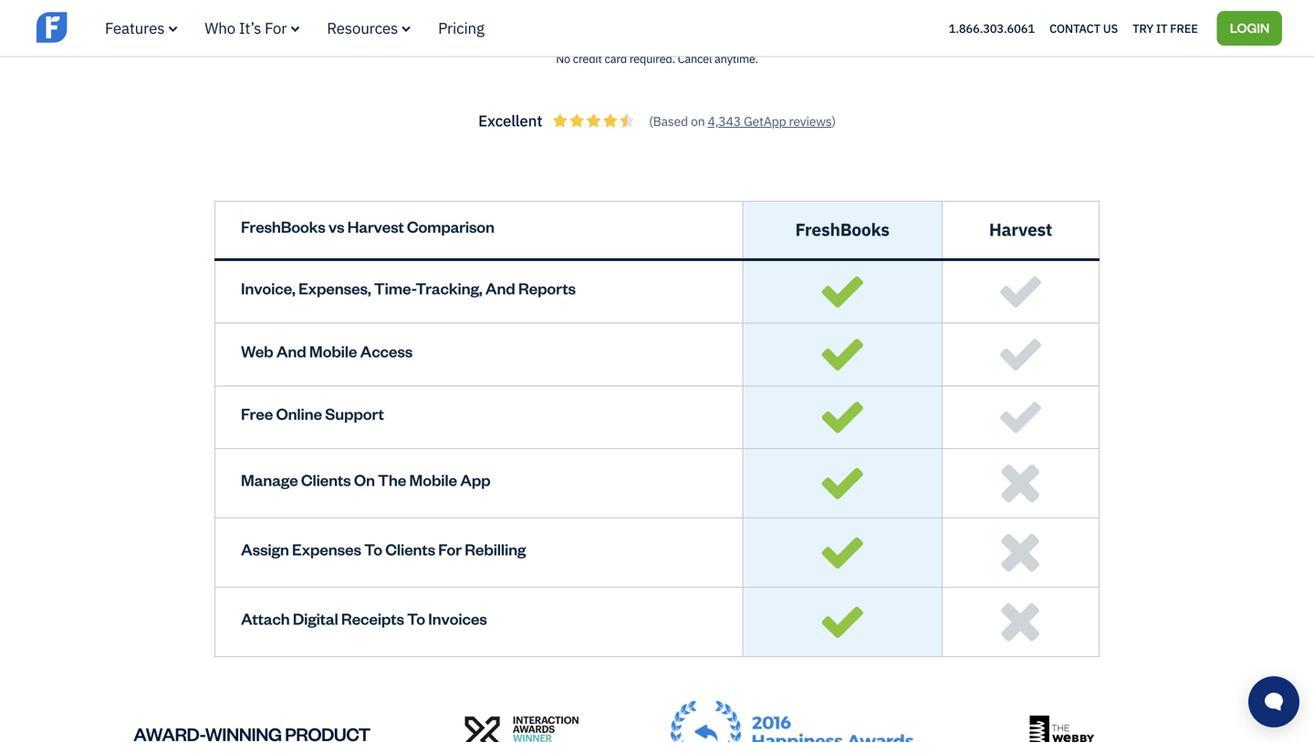 Task type: locate. For each thing, give the bounding box(es) containing it.
2 checkmark grey image from the top
[[1000, 339, 1043, 371]]

cross grey image
[[1002, 464, 1041, 503], [1002, 533, 1041, 573], [1002, 603, 1041, 642]]

cross grey image for rebilling
[[1002, 533, 1041, 573]]

and right web
[[277, 341, 306, 361]]

1 horizontal spatial clients
[[386, 539, 436, 559]]

contact
[[1050, 20, 1101, 36]]

to right expenses
[[365, 539, 383, 559]]

2 checkmark green image from the top
[[822, 467, 864, 500]]

1 cross grey image from the top
[[1002, 464, 1041, 503]]

0 vertical spatial checkmark grey image
[[1000, 276, 1043, 308]]

2 vertical spatial checkmark green image
[[822, 537, 864, 569]]

freshbooks for freshbooks vs harvest comparison
[[241, 216, 326, 236]]

(based
[[649, 113, 688, 130]]

freshbooks logo image
[[37, 10, 178, 45]]

free left online
[[241, 403, 273, 424]]

1 vertical spatial free
[[241, 403, 273, 424]]

free
[[1171, 20, 1199, 36], [241, 403, 273, 424]]

checkmark grey image
[[1000, 276, 1043, 308], [1000, 339, 1043, 371]]

clients
[[301, 469, 351, 490], [386, 539, 436, 559]]

0 vertical spatial checkmark green image
[[822, 276, 864, 308]]

it
[[1157, 20, 1168, 36]]

1 vertical spatial checkmark green image
[[822, 467, 864, 500]]

0 vertical spatial mobile
[[309, 341, 357, 361]]

it's
[[239, 18, 261, 38]]

the
[[378, 469, 407, 490]]

who it's for
[[205, 18, 287, 38]]

to
[[365, 539, 383, 559], [407, 608, 425, 629]]

for right it's
[[265, 18, 287, 38]]

support
[[325, 403, 384, 424]]

1 vertical spatial for
[[439, 539, 462, 559]]

4.5 stars image
[[554, 114, 635, 127]]

0 vertical spatial to
[[365, 539, 383, 559]]

0 vertical spatial checkmark green image
[[822, 401, 864, 434]]

pricing link
[[438, 18, 485, 38]]

reviews
[[789, 113, 832, 130]]

0 horizontal spatial clients
[[301, 469, 351, 490]]

interaction awards: winner optimizing image
[[465, 717, 579, 742]]

1 checkmark grey image from the top
[[1000, 276, 1043, 308]]

who it's for link
[[205, 18, 300, 38]]

2 vertical spatial checkmark green image
[[822, 606, 864, 639]]

mobile left access
[[309, 341, 357, 361]]

manage
[[241, 469, 298, 490]]

checkmark green image
[[822, 276, 864, 308], [822, 339, 864, 371], [822, 537, 864, 569]]

1 vertical spatial and
[[277, 341, 306, 361]]

no
[[556, 51, 571, 66]]

0 vertical spatial and
[[486, 278, 516, 298]]

1 horizontal spatial free
[[1171, 20, 1199, 36]]

and left reports
[[486, 278, 516, 298]]

3 checkmark green image from the top
[[822, 606, 864, 639]]

0 horizontal spatial freshbooks
[[241, 216, 326, 236]]

1 horizontal spatial freshbooks
[[796, 218, 890, 241]]

clients left on
[[301, 469, 351, 490]]

1 vertical spatial checkmark green image
[[822, 339, 864, 371]]

checkmark green image for reports
[[822, 276, 864, 308]]

checkmark green image for invoices
[[822, 606, 864, 639]]

0 horizontal spatial free
[[241, 403, 273, 424]]

2 cross grey image from the top
[[1002, 533, 1041, 573]]

freshbooks for freshbooks
[[796, 218, 890, 241]]

and
[[486, 278, 516, 298], [277, 341, 306, 361]]

clients down the
[[386, 539, 436, 559]]

(based on 4,343 getapp reviews )
[[649, 113, 836, 130]]

invoices
[[428, 608, 487, 629]]

attach
[[241, 608, 290, 629]]

login
[[1231, 18, 1270, 36]]

0 horizontal spatial for
[[265, 18, 287, 38]]

expenses
[[292, 539, 361, 559]]

1 horizontal spatial mobile
[[410, 469, 457, 490]]

1 horizontal spatial and
[[486, 278, 516, 298]]

1 vertical spatial to
[[407, 608, 425, 629]]

1 vertical spatial clients
[[386, 539, 436, 559]]

1 checkmark green image from the top
[[822, 276, 864, 308]]

resources link
[[327, 18, 411, 38]]

harvest
[[348, 216, 404, 236], [990, 218, 1053, 241]]

0 horizontal spatial mobile
[[309, 341, 357, 361]]

receipts
[[341, 608, 404, 629]]

rebilling
[[465, 539, 526, 559]]

97% of customers recommend freshbooks image
[[866, 19, 1031, 43]]

0 vertical spatial free
[[1171, 20, 1199, 36]]

excellent
[[479, 110, 543, 130]]

1 horizontal spatial for
[[439, 539, 462, 559]]

web and mobile access
[[241, 341, 413, 361]]

1 vertical spatial mobile
[[410, 469, 457, 490]]

tracking,
[[416, 278, 483, 298]]

checkmark grey image for invoice, expenses, time-tracking, and reports
[[1000, 276, 1043, 308]]

checkmark green image
[[822, 401, 864, 434], [822, 467, 864, 500], [822, 606, 864, 639]]

1 vertical spatial cross grey image
[[1002, 533, 1041, 573]]

freshbooks
[[241, 216, 326, 236], [796, 218, 890, 241]]

required.
[[630, 51, 676, 66]]

to left invoices
[[407, 608, 425, 629]]

0 vertical spatial clients
[[301, 469, 351, 490]]

mobile right the
[[410, 469, 457, 490]]

freshbooks vs harvest comparison
[[241, 216, 495, 236]]

1.866.303.6061 link
[[949, 20, 1036, 36]]

expenses,
[[299, 278, 371, 298]]

assign expenses to clients for rebilling
[[241, 539, 526, 559]]

0 vertical spatial cross grey image
[[1002, 464, 1041, 503]]

free right it
[[1171, 20, 1199, 36]]

mobile
[[309, 341, 357, 361], [410, 469, 457, 490]]

0 horizontal spatial to
[[365, 539, 383, 559]]

2 vertical spatial cross grey image
[[1002, 603, 1041, 642]]

for left the rebilling
[[439, 539, 462, 559]]

1 vertical spatial checkmark grey image
[[1000, 339, 1043, 371]]

try it free link
[[1133, 16, 1199, 40]]

for
[[265, 18, 287, 38], [439, 539, 462, 559]]

3 checkmark green image from the top
[[822, 537, 864, 569]]

no credit card required. cancel anytime.
[[556, 51, 759, 66]]



Task type: vqa. For each thing, say whether or not it's contained in the screenshot.
Of related to Premium
no



Task type: describe. For each thing, give the bounding box(es) containing it.
webby awards image
[[1031, 716, 1095, 742]]

1.866.303.6061
[[949, 20, 1036, 36]]

app
[[460, 469, 491, 490]]

card
[[605, 51, 627, 66]]

0 vertical spatial for
[[265, 18, 287, 38]]

on
[[354, 469, 375, 490]]

vs
[[329, 216, 345, 236]]

nice reply award image
[[671, 701, 914, 742]]

comparison
[[407, 216, 495, 236]]

2 checkmark green image from the top
[[822, 339, 864, 371]]

free online support
[[241, 403, 384, 424]]

contact us
[[1050, 20, 1119, 36]]

us
[[1104, 20, 1119, 36]]

login link
[[1218, 11, 1283, 45]]

time-
[[374, 278, 416, 298]]

who
[[205, 18, 236, 38]]

on
[[691, 113, 705, 130]]

manage clients on the mobile app
[[241, 469, 491, 490]]

1 horizontal spatial harvest
[[990, 218, 1053, 241]]

credit
[[573, 51, 602, 66]]

3 cross grey image from the top
[[1002, 603, 1041, 642]]

web
[[241, 341, 274, 361]]

try
[[1133, 20, 1154, 36]]

assign
[[241, 539, 289, 559]]

checkmark grey image for web and mobile access
[[1000, 339, 1043, 371]]

invoice,
[[241, 278, 296, 298]]

checkmark green image for rebilling
[[822, 537, 864, 569]]

invoice, expenses, time-tracking, and reports
[[241, 278, 576, 298]]

4,343 getapp reviews link
[[708, 113, 832, 130]]

reports
[[519, 278, 576, 298]]

cross grey image for app
[[1002, 464, 1041, 503]]

free inside "link"
[[1171, 20, 1199, 36]]

checkmark grey image
[[1000, 401, 1043, 434]]

4,343
[[708, 113, 741, 130]]

features link
[[105, 18, 177, 38]]

attach digital receipts to invoices
[[241, 608, 487, 629]]

0 horizontal spatial and
[[277, 341, 306, 361]]

digital
[[293, 608, 338, 629]]

getapp
[[744, 113, 787, 130]]

try it free
[[1133, 20, 1199, 36]]

pricing
[[438, 18, 485, 38]]

cancel
[[678, 51, 712, 66]]

1 horizontal spatial to
[[407, 608, 425, 629]]

0 horizontal spatial harvest
[[348, 216, 404, 236]]

)
[[832, 113, 836, 130]]

contact us link
[[1050, 16, 1119, 40]]

access
[[360, 341, 413, 361]]

online
[[276, 403, 322, 424]]

resources
[[327, 18, 398, 38]]

anytime.
[[715, 51, 759, 66]]

checkmark green image for mobile
[[822, 467, 864, 500]]

features
[[105, 18, 165, 38]]

1 checkmark green image from the top
[[822, 401, 864, 434]]



